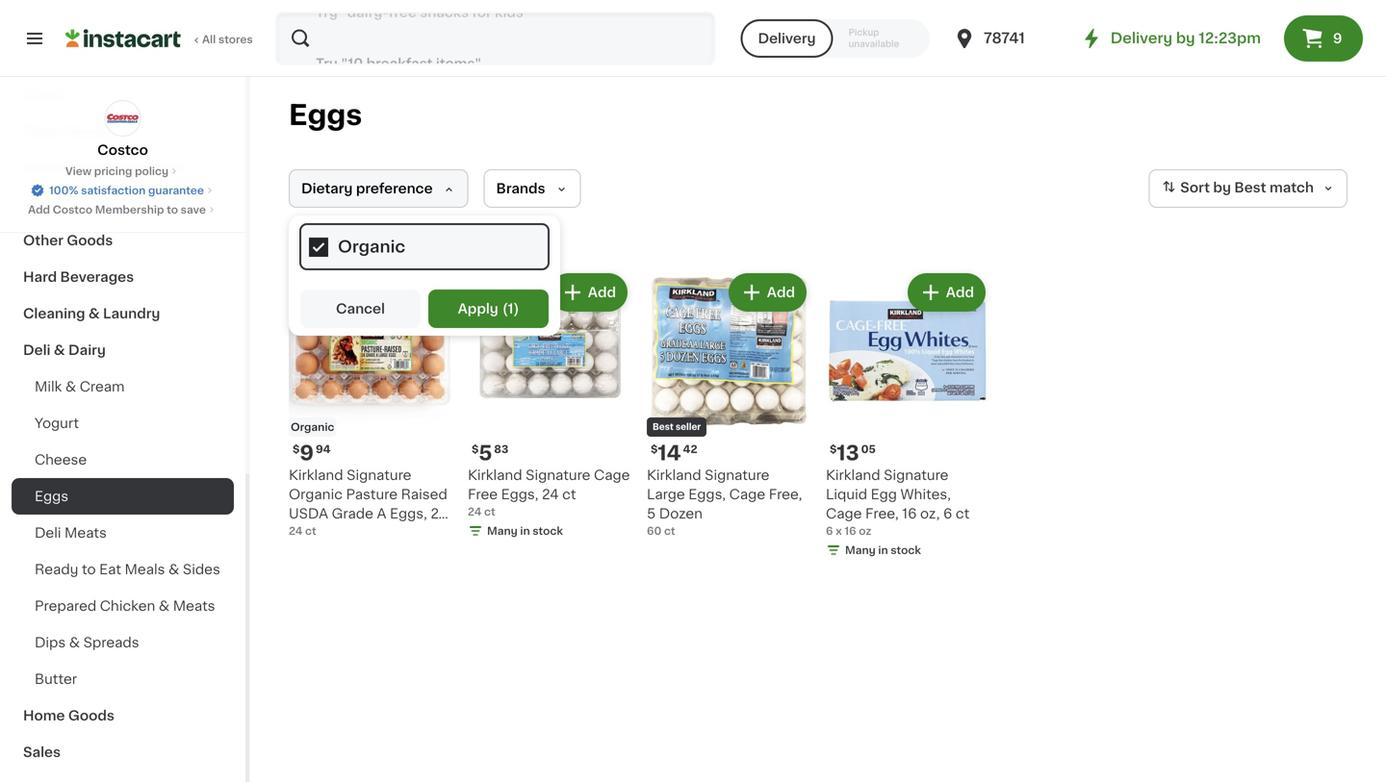 Task type: describe. For each thing, give the bounding box(es) containing it.
$ for 9
[[293, 444, 300, 455]]

policy
[[135, 166, 169, 177]]

goods for paper goods
[[67, 124, 113, 138]]

cancel
[[336, 302, 385, 316]]

all stores link
[[65, 12, 254, 65]]

paper
[[23, 124, 64, 138]]

$ 13 05
[[830, 443, 876, 464]]

& left sides
[[169, 563, 179, 577]]

stores
[[219, 34, 253, 45]]

health
[[23, 161, 69, 174]]

24 inside kirkland signature organic pasture raised usda grade a eggs, 24 ct
[[431, 507, 448, 521]]

view pricing policy link
[[65, 164, 180, 179]]

guarantee
[[148, 185, 204, 196]]

13
[[837, 443, 860, 464]]

94
[[316, 444, 331, 455]]

service type group
[[741, 19, 930, 58]]

kirkland signature organic pasture raised usda grade a eggs, 24 ct
[[289, 469, 448, 540]]

$ 5 83
[[472, 443, 509, 464]]

$ 9 94
[[293, 443, 331, 464]]

dairy
[[68, 344, 106, 357]]

kirkland signature large eggs, cage free, 5 dozen 60 ct
[[647, 469, 802, 537]]

product group containing 14
[[647, 270, 811, 539]]

0 vertical spatial organic
[[291, 422, 335, 433]]

free, inside kirkland signature liquid egg whites, cage free, 16 oz, 6 ct 6 x 16 oz
[[866, 507, 899, 521]]

signature for cage
[[705, 469, 770, 482]]

paper goods
[[23, 124, 113, 138]]

& for personal
[[73, 161, 84, 174]]

$ for 5
[[472, 444, 479, 455]]

kirkland signature cage free eggs, 24 ct 24 ct
[[468, 469, 630, 518]]

instacart logo image
[[65, 27, 181, 50]]

laundry
[[103, 307, 160, 321]]

100% satisfaction guarantee
[[49, 185, 204, 196]]

add for 9
[[409, 286, 437, 299]]

product group containing 9
[[289, 270, 453, 540]]

satisfaction
[[81, 185, 146, 196]]

ct inside kirkland signature organic pasture raised usda grade a eggs, 24 ct
[[289, 527, 303, 540]]

product group containing 5
[[468, 270, 632, 543]]

1 horizontal spatial costco
[[97, 143, 148, 157]]

signature for whites,
[[884, 469, 949, 482]]

best seller
[[653, 423, 701, 432]]

view
[[65, 166, 92, 177]]

kirkland for pasture
[[289, 469, 343, 482]]

preference
[[356, 182, 433, 195]]

spreads
[[83, 637, 139, 650]]

1 horizontal spatial 16
[[903, 507, 917, 521]]

add button for 13
[[910, 275, 984, 310]]

ready to eat meals & sides link
[[12, 552, 234, 588]]

x
[[836, 526, 842, 537]]

other goods link
[[12, 222, 234, 259]]

other goods
[[23, 234, 113, 247]]

hard
[[23, 271, 57, 284]]

care
[[151, 161, 185, 174]]

all
[[202, 34, 216, 45]]

large
[[647, 488, 685, 502]]

24 ct
[[289, 526, 316, 537]]

signature for eggs,
[[526, 469, 591, 482]]

grade
[[332, 507, 374, 521]]

9 inside button
[[1334, 32, 1343, 45]]

prepared chicken & meats link
[[12, 588, 234, 625]]

oz
[[859, 526, 872, 537]]

dietary preference
[[301, 182, 433, 195]]

cheese
[[35, 454, 87, 467]]

home goods
[[23, 710, 115, 723]]

add button for 9
[[372, 275, 447, 310]]

dozen
[[659, 507, 703, 521]]

deli meats link
[[12, 515, 234, 552]]

paper goods link
[[12, 113, 234, 149]]

best match
[[1235, 181, 1314, 195]]

prepared chicken & meats
[[35, 600, 215, 613]]

ready to eat meals & sides
[[35, 563, 220, 577]]

eggs link
[[12, 479, 234, 515]]

cream
[[80, 380, 125, 394]]

delivery for delivery by 12:23pm
[[1111, 31, 1173, 45]]

delivery by 12:23pm
[[1111, 31, 1261, 45]]

60
[[647, 526, 662, 537]]

24 down free
[[468, 507, 482, 518]]

signature for raised
[[347, 469, 412, 482]]

dietary preference button
[[289, 169, 469, 208]]

(
[[502, 302, 508, 316]]

seller
[[676, 423, 701, 432]]

brands button
[[484, 169, 581, 208]]

dips & spreads link
[[12, 625, 234, 662]]

sales link
[[12, 735, 234, 771]]

dietary
[[301, 182, 353, 195]]

)
[[514, 302, 519, 316]]

hard beverages
[[23, 271, 134, 284]]

eat
[[99, 563, 121, 577]]

costco logo image
[[104, 100, 141, 137]]

many in stock for 5
[[487, 526, 563, 537]]

best for best match
[[1235, 181, 1267, 195]]

5 inside kirkland signature large eggs, cage free, 5 dozen 60 ct
[[647, 507, 656, 521]]

delivery button
[[741, 19, 833, 58]]

kirkland signature liquid egg whites, cage free, 16 oz, 6 ct 6 x 16 oz
[[826, 469, 970, 537]]

wine link
[[12, 186, 234, 222]]

all stores
[[202, 34, 253, 45]]

wine
[[23, 197, 58, 211]]

eggs, inside kirkland signature large eggs, cage free, 5 dozen 60 ct
[[689, 488, 726, 502]]

cleaning
[[23, 307, 85, 321]]

stock for 13
[[891, 546, 921, 556]]

cheese link
[[12, 442, 234, 479]]

9 button
[[1285, 15, 1364, 62]]

pricing
[[94, 166, 132, 177]]

05
[[862, 444, 876, 455]]

deli & dairy
[[23, 344, 106, 357]]

cage inside kirkland signature liquid egg whites, cage free, 16 oz, 6 ct 6 x 16 oz
[[826, 507, 862, 521]]



Task type: locate. For each thing, give the bounding box(es) containing it.
home
[[23, 710, 65, 723]]

1 vertical spatial stock
[[891, 546, 921, 556]]

12:23pm
[[1199, 31, 1261, 45]]

3 signature from the left
[[705, 469, 770, 482]]

1 horizontal spatial eggs
[[289, 102, 362, 129]]

1 horizontal spatial free,
[[866, 507, 899, 521]]

0 vertical spatial deli
[[23, 344, 51, 357]]

many in stock for 13
[[845, 546, 921, 556]]

0 horizontal spatial by
[[1177, 31, 1196, 45]]

16
[[903, 507, 917, 521], [845, 526, 857, 537]]

signature inside kirkland signature large eggs, cage free, 5 dozen 60 ct
[[705, 469, 770, 482]]

42
[[683, 444, 698, 455]]

add costco membership to save link
[[28, 202, 218, 218]]

eggs, inside kirkland signature cage free eggs, 24 ct 24 ct
[[501, 488, 539, 502]]

kirkland inside kirkland signature large eggs, cage free, 5 dozen 60 ct
[[647, 469, 702, 482]]

4 $ from the left
[[830, 444, 837, 455]]

2 horizontal spatial eggs,
[[689, 488, 726, 502]]

1 horizontal spatial in
[[879, 546, 888, 556]]

deli meats
[[35, 527, 107, 540]]

0 horizontal spatial cage
[[594, 469, 630, 482]]

free, down the egg
[[866, 507, 899, 521]]

raised
[[401, 488, 448, 502]]

0 horizontal spatial many in stock
[[487, 526, 563, 537]]

1 signature from the left
[[347, 469, 412, 482]]

0 horizontal spatial to
[[82, 563, 96, 577]]

by for sort
[[1214, 181, 1232, 195]]

0 vertical spatial free,
[[769, 488, 802, 502]]

0 vertical spatial cage
[[594, 469, 630, 482]]

meats up eat
[[65, 527, 107, 540]]

best inside best match sort by field
[[1235, 181, 1267, 195]]

0 vertical spatial eggs
[[289, 102, 362, 129]]

& down "beverages"
[[88, 307, 100, 321]]

$ inside $ 14 42
[[651, 444, 658, 455]]

cage inside kirkland signature large eggs, cage free, 5 dozen 60 ct
[[730, 488, 766, 502]]

2 kirkland from the left
[[468, 469, 522, 482]]

deli for deli meats
[[35, 527, 61, 540]]

kirkland up large
[[647, 469, 702, 482]]

goods for other goods
[[67, 234, 113, 247]]

meats down sides
[[173, 600, 215, 613]]

1 vertical spatial costco
[[53, 205, 93, 215]]

1 vertical spatial 6
[[826, 526, 833, 537]]

Search field
[[277, 13, 714, 64]]

100%
[[49, 185, 78, 196]]

eggs
[[289, 102, 362, 129], [35, 490, 69, 504]]

1 horizontal spatial 9
[[1334, 32, 1343, 45]]

kirkland down $ 5 83
[[468, 469, 522, 482]]

0 vertical spatial best
[[1235, 181, 1267, 195]]

ct inside kirkland signature liquid egg whites, cage free, 16 oz, 6 ct 6 x 16 oz
[[956, 507, 970, 521]]

$ 14 42
[[651, 443, 698, 464]]

signature inside kirkland signature organic pasture raised usda grade a eggs, 24 ct
[[347, 469, 412, 482]]

kirkland inside kirkland signature liquid egg whites, cage free, 16 oz, 6 ct 6 x 16 oz
[[826, 469, 881, 482]]

$ inside $ 5 83
[[472, 444, 479, 455]]

2 vertical spatial goods
[[68, 710, 115, 723]]

$ left 83
[[472, 444, 479, 455]]

kirkland
[[289, 469, 343, 482], [468, 469, 522, 482], [647, 469, 702, 482], [826, 469, 881, 482]]

beverages
[[60, 271, 134, 284]]

1 vertical spatial in
[[879, 546, 888, 556]]

add button for 5
[[552, 275, 626, 310]]

butter
[[35, 673, 77, 687]]

16 left oz,
[[903, 507, 917, 521]]

add button for 14
[[731, 275, 805, 310]]

1 vertical spatial cage
[[730, 488, 766, 502]]

4 signature from the left
[[884, 469, 949, 482]]

goods
[[67, 124, 113, 138], [67, 234, 113, 247], [68, 710, 115, 723]]

cleaning & laundry
[[23, 307, 160, 321]]

goods right home
[[68, 710, 115, 723]]

1 vertical spatial free,
[[866, 507, 899, 521]]

milk & cream link
[[12, 369, 234, 405]]

1 vertical spatial goods
[[67, 234, 113, 247]]

$ for 14
[[651, 444, 658, 455]]

& right chicken
[[159, 600, 170, 613]]

cage inside kirkland signature cage free eggs, 24 ct 24 ct
[[594, 469, 630, 482]]

add for 5
[[588, 286, 616, 299]]

1 vertical spatial deli
[[35, 527, 61, 540]]

chicken
[[100, 600, 155, 613]]

deli up the 'milk'
[[23, 344, 51, 357]]

1 kirkland from the left
[[289, 469, 343, 482]]

personal
[[87, 161, 148, 174]]

membership
[[95, 205, 164, 215]]

pasture
[[346, 488, 398, 502]]

add costco membership to save
[[28, 205, 206, 215]]

Best match Sort by field
[[1149, 169, 1348, 208]]

1 horizontal spatial by
[[1214, 181, 1232, 195]]

3 $ from the left
[[651, 444, 658, 455]]

78741 button
[[953, 12, 1069, 65]]

signature inside kirkland signature liquid egg whites, cage free, 16 oz, 6 ct 6 x 16 oz
[[884, 469, 949, 482]]

0 vertical spatial by
[[1177, 31, 1196, 45]]

0 horizontal spatial meats
[[65, 527, 107, 540]]

delivery by 12:23pm link
[[1080, 27, 1261, 50]]

by for delivery
[[1177, 31, 1196, 45]]

0 vertical spatial many in stock
[[487, 526, 563, 537]]

stock for 5
[[533, 526, 563, 537]]

24 right free
[[542, 488, 559, 502]]

& left dairy in the left of the page
[[54, 344, 65, 357]]

goods up "beverages"
[[67, 234, 113, 247]]

best
[[1235, 181, 1267, 195], [653, 423, 674, 432]]

dips
[[35, 637, 66, 650]]

2 $ from the left
[[472, 444, 479, 455]]

1 vertical spatial by
[[1214, 181, 1232, 195]]

0 horizontal spatial costco
[[53, 205, 93, 215]]

1 horizontal spatial stock
[[891, 546, 921, 556]]

0 vertical spatial 16
[[903, 507, 917, 521]]

0 horizontal spatial best
[[653, 423, 674, 432]]

$ for 13
[[830, 444, 837, 455]]

organic up usda
[[289, 488, 343, 502]]

meats
[[65, 527, 107, 540], [173, 600, 215, 613]]

organic
[[291, 422, 335, 433], [289, 488, 343, 502]]

5
[[479, 443, 492, 464], [647, 507, 656, 521]]

1 product group from the left
[[289, 270, 453, 540]]

free,
[[769, 488, 802, 502], [866, 507, 899, 521]]

eggs, inside kirkland signature organic pasture raised usda grade a eggs, 24 ct
[[390, 507, 427, 521]]

by right the sort
[[1214, 181, 1232, 195]]

14
[[658, 443, 681, 464]]

in down kirkland signature cage free eggs, 24 ct 24 ct
[[520, 526, 530, 537]]

1 vertical spatial 5
[[647, 507, 656, 521]]

1 horizontal spatial best
[[1235, 181, 1267, 195]]

add for 14
[[767, 286, 795, 299]]

product group
[[289, 270, 453, 540], [468, 270, 632, 543], [647, 270, 811, 539], [826, 270, 990, 562]]

in for 5
[[520, 526, 530, 537]]

cage
[[594, 469, 630, 482], [730, 488, 766, 502], [826, 507, 862, 521]]

delivery inside delivery button
[[758, 32, 816, 45]]

home goods link
[[12, 698, 234, 735]]

1 horizontal spatial meats
[[173, 600, 215, 613]]

in down kirkland signature liquid egg whites, cage free, 16 oz, 6 ct 6 x 16 oz
[[879, 546, 888, 556]]

by inside field
[[1214, 181, 1232, 195]]

0 horizontal spatial free,
[[769, 488, 802, 502]]

ct
[[563, 488, 576, 502], [484, 507, 496, 518], [956, 507, 970, 521], [305, 526, 316, 537], [664, 526, 676, 537], [289, 527, 303, 540]]

free
[[468, 488, 498, 502]]

many for 13
[[845, 546, 876, 556]]

in
[[520, 526, 530, 537], [879, 546, 888, 556]]

& for cream
[[65, 380, 76, 394]]

& for spreads
[[69, 637, 80, 650]]

eggs, right free
[[501, 488, 539, 502]]

dips & spreads
[[35, 637, 139, 650]]

1 add button from the left
[[372, 275, 447, 310]]

1 vertical spatial many
[[845, 546, 876, 556]]

deli & dairy link
[[12, 332, 234, 369]]

eggs,
[[501, 488, 539, 502], [689, 488, 726, 502], [390, 507, 427, 521]]

$ left 05
[[830, 444, 837, 455]]

many in stock down oz
[[845, 546, 921, 556]]

&
[[73, 161, 84, 174], [88, 307, 100, 321], [54, 344, 65, 357], [65, 380, 76, 394], [169, 563, 179, 577], [159, 600, 170, 613], [69, 637, 80, 650]]

liquor link
[[12, 76, 234, 113]]

83
[[494, 444, 509, 455]]

4 product group from the left
[[826, 270, 990, 562]]

1 horizontal spatial to
[[167, 205, 178, 215]]

eggs down cheese
[[35, 490, 69, 504]]

0 vertical spatial many
[[487, 526, 518, 537]]

deli up ready
[[35, 527, 61, 540]]

costco down 100%
[[53, 205, 93, 215]]

best for best seller
[[653, 423, 674, 432]]

milk & cream
[[35, 380, 125, 394]]

goods for home goods
[[68, 710, 115, 723]]

0 vertical spatial 9
[[1334, 32, 1343, 45]]

2 signature from the left
[[526, 469, 591, 482]]

1
[[508, 302, 514, 316]]

24 down raised
[[431, 507, 448, 521]]

eggs, down raised
[[390, 507, 427, 521]]

1 vertical spatial best
[[653, 423, 674, 432]]

1 horizontal spatial many
[[845, 546, 876, 556]]

costco link
[[97, 100, 148, 160]]

2 add button from the left
[[552, 275, 626, 310]]

stock down oz,
[[891, 546, 921, 556]]

other
[[23, 234, 63, 247]]

many in stock down kirkland signature cage free eggs, 24 ct 24 ct
[[487, 526, 563, 537]]

$ inside $ 13 05
[[830, 444, 837, 455]]

& up 100%
[[73, 161, 84, 174]]

1 horizontal spatial eggs,
[[501, 488, 539, 502]]

health & personal care link
[[12, 149, 234, 186]]

prepared
[[35, 600, 97, 613]]

sort by
[[1181, 181, 1232, 195]]

costco
[[97, 143, 148, 157], [53, 205, 93, 215]]

to down guarantee
[[167, 205, 178, 215]]

0 vertical spatial meats
[[65, 527, 107, 540]]

eggs up dietary
[[289, 102, 362, 129]]

costco up personal
[[97, 143, 148, 157]]

deli for deli & dairy
[[23, 344, 51, 357]]

signature inside kirkland signature cage free eggs, 24 ct 24 ct
[[526, 469, 591, 482]]

1 horizontal spatial 6
[[944, 507, 953, 521]]

sort
[[1181, 181, 1210, 195]]

kirkland for eggs,
[[647, 469, 702, 482]]

1 vertical spatial meats
[[173, 600, 215, 613]]

5 left 83
[[479, 443, 492, 464]]

0 vertical spatial to
[[167, 205, 178, 215]]

cleaning & laundry link
[[12, 296, 234, 332]]

& for laundry
[[88, 307, 100, 321]]

0 vertical spatial 6
[[944, 507, 953, 521]]

health & personal care
[[23, 161, 185, 174]]

0 horizontal spatial 16
[[845, 526, 857, 537]]

product group containing 13
[[826, 270, 990, 562]]

& right the 'milk'
[[65, 380, 76, 394]]

1 horizontal spatial 5
[[647, 507, 656, 521]]

2 horizontal spatial cage
[[826, 507, 862, 521]]

sides
[[183, 563, 220, 577]]

0 horizontal spatial stock
[[533, 526, 563, 537]]

butter link
[[12, 662, 234, 698]]

24 down usda
[[289, 526, 303, 537]]

kirkland inside kirkland signature cage free eggs, 24 ct 24 ct
[[468, 469, 522, 482]]

$ inside $ 9 94
[[293, 444, 300, 455]]

add for 13
[[946, 286, 974, 299]]

None search field
[[275, 12, 716, 65]]

goods inside 'link'
[[67, 124, 113, 138]]

1 vertical spatial 16
[[845, 526, 857, 537]]

$ left 94
[[293, 444, 300, 455]]

& right dips
[[69, 637, 80, 650]]

1 vertical spatial eggs
[[35, 490, 69, 504]]

6 right oz,
[[944, 507, 953, 521]]

a
[[377, 507, 387, 521]]

view pricing policy
[[65, 166, 169, 177]]

0 vertical spatial costco
[[97, 143, 148, 157]]

1 vertical spatial organic
[[289, 488, 343, 502]]

delivery inside delivery by 12:23pm link
[[1111, 31, 1173, 45]]

1 horizontal spatial delivery
[[1111, 31, 1173, 45]]

in for 13
[[879, 546, 888, 556]]

0 vertical spatial stock
[[533, 526, 563, 537]]

0 vertical spatial 5
[[479, 443, 492, 464]]

0 horizontal spatial in
[[520, 526, 530, 537]]

organic up 94
[[291, 422, 335, 433]]

0 horizontal spatial 5
[[479, 443, 492, 464]]

best inside product group
[[653, 423, 674, 432]]

kirkland inside kirkland signature organic pasture raised usda grade a eggs, 24 ct
[[289, 469, 343, 482]]

free, inside kirkland signature large eggs, cage free, 5 dozen 60 ct
[[769, 488, 802, 502]]

1 vertical spatial to
[[82, 563, 96, 577]]

2 vertical spatial cage
[[826, 507, 862, 521]]

0 vertical spatial in
[[520, 526, 530, 537]]

brands
[[496, 182, 546, 195]]

1 horizontal spatial cage
[[730, 488, 766, 502]]

eggs, up dozen
[[689, 488, 726, 502]]

1 horizontal spatial many in stock
[[845, 546, 921, 556]]

0 vertical spatial goods
[[67, 124, 113, 138]]

liquor
[[23, 88, 67, 101]]

deli
[[23, 344, 51, 357], [35, 527, 61, 540]]

1 $ from the left
[[293, 444, 300, 455]]

yogurt
[[35, 417, 79, 430]]

3 kirkland from the left
[[647, 469, 702, 482]]

4 add button from the left
[[910, 275, 984, 310]]

by left 12:23pm
[[1177, 31, 1196, 45]]

6 left "x"
[[826, 526, 833, 537]]

1 vertical spatial many in stock
[[845, 546, 921, 556]]

ready
[[35, 563, 78, 577]]

0 horizontal spatial delivery
[[758, 32, 816, 45]]

best left match
[[1235, 181, 1267, 195]]

2 product group from the left
[[468, 270, 632, 543]]

5 up 60
[[647, 507, 656, 521]]

many for 5
[[487, 526, 518, 537]]

goods up health & personal care
[[67, 124, 113, 138]]

many down oz
[[845, 546, 876, 556]]

9
[[1334, 32, 1343, 45], [300, 443, 314, 464]]

milk
[[35, 380, 62, 394]]

best left seller
[[653, 423, 674, 432]]

organic inside kirkland signature organic pasture raised usda grade a eggs, 24 ct
[[289, 488, 343, 502]]

kirkland for free
[[468, 469, 522, 482]]

to left eat
[[82, 563, 96, 577]]

3 product group from the left
[[647, 270, 811, 539]]

0 horizontal spatial eggs
[[35, 490, 69, 504]]

many down free
[[487, 526, 518, 537]]

$ down best seller
[[651, 444, 658, 455]]

ct inside kirkland signature large eggs, cage free, 5 dozen 60 ct
[[664, 526, 676, 537]]

meals
[[125, 563, 165, 577]]

kirkland up liquid
[[826, 469, 881, 482]]

save
[[181, 205, 206, 215]]

sales
[[23, 746, 61, 760]]

usda
[[289, 507, 328, 521]]

stock down kirkland signature cage free eggs, 24 ct 24 ct
[[533, 526, 563, 537]]

kirkland down $ 9 94
[[289, 469, 343, 482]]

9 inside product group
[[300, 443, 314, 464]]

free, left liquid
[[769, 488, 802, 502]]

16 right "x"
[[845, 526, 857, 537]]

0 horizontal spatial 6
[[826, 526, 833, 537]]

4 kirkland from the left
[[826, 469, 881, 482]]

kirkland for egg
[[826, 469, 881, 482]]

0 horizontal spatial many
[[487, 526, 518, 537]]

1 vertical spatial 9
[[300, 443, 314, 464]]

0 horizontal spatial eggs,
[[390, 507, 427, 521]]

3 add button from the left
[[731, 275, 805, 310]]

delivery for delivery
[[758, 32, 816, 45]]

& for dairy
[[54, 344, 65, 357]]

0 horizontal spatial 9
[[300, 443, 314, 464]]



Task type: vqa. For each thing, say whether or not it's contained in the screenshot.
Large
yes



